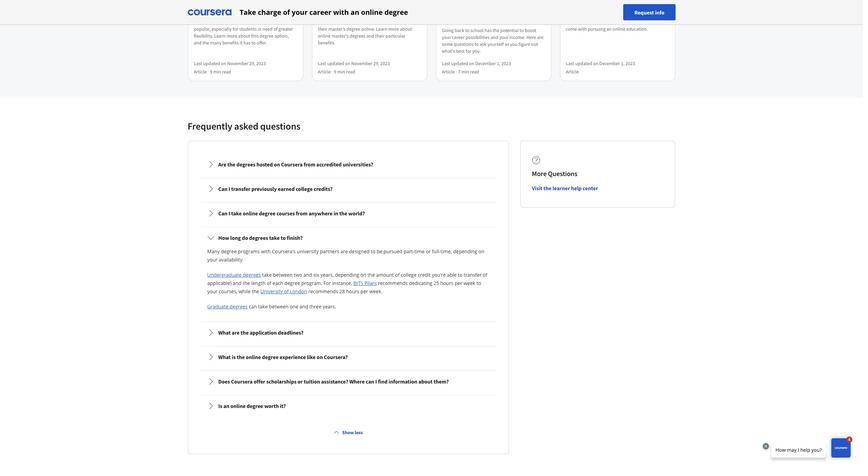 Task type: describe. For each thing, give the bounding box(es) containing it.
2023 for 10 surprising benefits of online learning
[[626, 60, 635, 67]]

degrees for a guide to online bachelor's degrees
[[261, 6, 280, 12]]

online up bachelor
[[219, 6, 234, 12]]

and right the one
[[300, 303, 308, 310]]

assistance?
[[321, 378, 348, 385]]

a guide to online master's degrees link
[[318, 5, 421, 13]]

1 horizontal spatial with
[[333, 7, 349, 17]]

10 surprising benefits of online learning
[[566, 6, 661, 12]]

take between two and six years, depending on the amount of college credit you're able to transfer (if applicable) and the length of each degree program. for instance,
[[207, 272, 487, 286]]

the up the while
[[243, 280, 250, 286]]

college inside take between two and six years, depending on the amount of college credit you're able to transfer (if applicable) and the length of each degree program. for instance,
[[401, 272, 417, 278]]

income.
[[510, 34, 526, 40]]

what are the application deadlines?
[[218, 329, 304, 336]]

request
[[635, 9, 654, 16]]

29, for master's
[[373, 60, 379, 67]]

it
[[240, 40, 243, 46]]

degree left courses in the top left of the page
[[259, 210, 276, 217]]

does coursera offer scholarships or tuition assistance? where can i find information about them? button
[[202, 372, 495, 391]]

coursera inside does coursera offer scholarships or tuition assistance? where can i find information about them? dropdown button
[[231, 378, 253, 385]]

benefits inside find out more about the specific benefits that come with pursuing an online education.
[[632, 19, 649, 25]]

article inside last updated on december 1, 2023 article · 7 min read
[[442, 69, 455, 75]]

on inside last updated on december 1, 2023 article · 7 min read
[[469, 60, 475, 67]]

or inside dropdown button
[[298, 378, 303, 385]]

an inside find out more about the specific benefits that come with pursuing an online education.
[[607, 26, 612, 32]]

more inside online bachelor degrees have become increasingly popular, especially for students in need of greater flexibility. learn more about this degree option, and the many benefits it has to offer.
[[227, 33, 237, 39]]

more questions
[[532, 169, 578, 178]]

november for master's
[[351, 60, 373, 67]]

option,
[[274, 33, 289, 39]]

2023 for a guide to online bachelor's degrees
[[256, 60, 266, 67]]

on inside 'last updated on december 1, 2023 article'
[[593, 60, 599, 67]]

min inside last updated on december 1, 2023 article · 7 min read
[[461, 69, 469, 75]]

online.
[[361, 26, 375, 32]]

2023 for a guide to online master's degrees
[[380, 60, 390, 67]]

visit the learner help center link
[[532, 185, 598, 192]]

to inside online bachelor degrees have become increasingly popular, especially for students in need of greater flexibility. learn more about this degree option, and the many benefits it has to offer.
[[252, 40, 256, 46]]

to left ask in the right top of the page
[[475, 41, 479, 47]]

partners
[[320, 248, 339, 255]]

help
[[571, 185, 582, 192]]

you.
[[472, 48, 481, 54]]

can i transfer previously earned college credits?
[[218, 185, 333, 192]]

what for what is the online degree experience like on coursera?
[[218, 354, 231, 361]]

degree up opting
[[385, 7, 408, 17]]

is
[[218, 403, 222, 409]]

full-
[[432, 248, 441, 255]]

that
[[649, 19, 658, 25]]

online inside 'link'
[[624, 6, 639, 12]]

career inside going back to school has the potential to boost your career possibilities and your income. here are some questions to ask yourself as you figure out what's best for you.
[[452, 34, 465, 40]]

availability.
[[219, 256, 244, 263]]

read for bachelor's
[[222, 69, 231, 75]]

one
[[290, 303, 298, 310]]

a growing number of students are opting to earn their master's degree online. learn more about online master's degrees and their particular benefits.
[[318, 19, 415, 46]]

1 horizontal spatial their
[[375, 33, 385, 39]]

1 horizontal spatial an
[[351, 7, 359, 17]]

what are the application deadlines? button
[[202, 323, 495, 342]]

28
[[340, 288, 345, 295]]

are inside 'a growing number of students are opting to earn their master's degree online. learn more about online master's degrees and their particular benefits.'
[[379, 19, 386, 25]]

25
[[434, 280, 439, 286]]

last inside last updated on december 1, 2023 article · 7 min read
[[442, 60, 450, 67]]

degrees for a guide to online master's degrees
[[380, 6, 399, 12]]

information
[[389, 378, 418, 385]]

can i take online degree courses from anywhere in the world?
[[218, 210, 365, 217]]

earn
[[406, 19, 415, 25]]

to inside recommends dedicating 25 hours per week to your courses, while the
[[477, 280, 481, 286]]

the left world?
[[339, 210, 347, 217]]

graduate degrees link
[[207, 303, 248, 310]]

school
[[471, 27, 484, 33]]

read for master's
[[346, 69, 355, 75]]

with inside find out more about the specific benefits that come with pursuing an online education.
[[578, 26, 587, 32]]

a for a guide to online bachelor's degrees
[[194, 6, 197, 12]]

guide for a guide to online bachelor's degrees
[[198, 6, 212, 12]]

find
[[378, 378, 388, 385]]

potential
[[501, 27, 519, 33]]

degree left "worth"
[[247, 403, 263, 409]]

in inside online bachelor degrees have become increasingly popular, especially for students in need of greater flexibility. learn more about this degree option, and the many benefits it has to offer.
[[258, 26, 262, 32]]

0 vertical spatial career
[[310, 7, 332, 17]]

degrees inside dropdown button
[[237, 161, 256, 168]]

experience
[[280, 354, 306, 361]]

students inside online bachelor degrees have become increasingly popular, especially for students in need of greater flexibility. learn more about this degree option, and the many benefits it has to offer.
[[239, 26, 257, 32]]

need
[[263, 26, 273, 32]]

as
[[505, 41, 509, 47]]

week.
[[370, 288, 383, 295]]

many degree programs with coursera's university partners are designed to be pursued part-time or full-time, depending on your availability.
[[207, 248, 485, 263]]

like
[[307, 354, 316, 361]]

questions
[[548, 169, 578, 178]]

are inside many degree programs with coursera's university partners are designed to be pursued part-time or full-time, depending on your availability.
[[341, 248, 348, 255]]

recommends inside recommends dedicating 25 hours per week to your courses, while the
[[378, 280, 408, 286]]

december for last updated on december 1, 2023 article
[[600, 60, 620, 67]]

of inside 'a growing number of students are opting to earn their master's degree online. learn more about online master's degrees and their particular benefits.'
[[356, 19, 360, 25]]

what is the online degree experience like on coursera?
[[218, 354, 348, 361]]

frequently asked questions
[[188, 120, 301, 132]]

take up the coursera's
[[269, 234, 280, 241]]

2 vertical spatial i
[[375, 378, 377, 385]]

a for a guide to online master's degrees
[[318, 6, 321, 12]]

worth
[[264, 403, 279, 409]]

world?
[[348, 210, 365, 217]]

have
[[244, 19, 253, 25]]

or inside many degree programs with coursera's university partners are designed to be pursued part-time or full-time, depending on your availability.
[[426, 248, 431, 255]]

university of london link
[[260, 288, 307, 295]]

about inside 'a growing number of students are opting to earn their master's degree online. learn more about online master's degrees and their particular benefits.'
[[400, 26, 412, 32]]

are the degrees hosted on coursera from accredited universities? button
[[202, 155, 495, 174]]

1, for last updated on december 1, 2023 article · 7 min read
[[497, 60, 501, 67]]

you
[[510, 41, 518, 47]]

updated for a guide to online bachelor's degrees
[[203, 60, 220, 67]]

show less
[[342, 429, 363, 436]]

of inside 'link'
[[618, 6, 623, 12]]

online inside online bachelor degrees have become increasingly popular, especially for students in need of greater flexibility. learn more about this degree option, and the many benefits it has to offer.
[[194, 19, 207, 25]]

finish?
[[287, 234, 303, 241]]

to up bachelor
[[213, 6, 218, 12]]

0 horizontal spatial their
[[318, 26, 327, 32]]

0 horizontal spatial recommends
[[308, 288, 338, 295]]

i for transfer
[[229, 185, 230, 192]]

for inside going back to school has the potential to boost your career possibilities and your income. here are some questions to ask yourself as you figure out what's best for you.
[[466, 48, 471, 54]]

the right visit
[[544, 185, 552, 192]]

coursera?
[[324, 354, 348, 361]]

pursuing
[[588, 26, 606, 32]]

transfer inside dropdown button
[[231, 185, 251, 192]]

the right is
[[237, 354, 245, 361]]

for
[[324, 280, 331, 286]]

what for what are the application deadlines?
[[218, 329, 231, 336]]

i for take
[[229, 210, 230, 217]]

of inside online bachelor degrees have become increasingly popular, especially for students in need of greater flexibility. learn more about this degree option, and the many benefits it has to offer.
[[274, 26, 278, 32]]

take down the university
[[258, 303, 268, 310]]

credits?
[[314, 185, 333, 192]]

length
[[251, 280, 266, 286]]

from for anywhere
[[296, 210, 308, 217]]

the left application
[[241, 329, 249, 336]]

a guide to online bachelor's degrees
[[194, 6, 280, 12]]

· inside last updated on december 1, 2023 article · 7 min read
[[456, 69, 457, 75]]

online up 'number'
[[343, 6, 358, 12]]

the right "are" at the left top of page
[[227, 161, 235, 168]]

charge
[[258, 7, 281, 17]]

info
[[655, 9, 665, 16]]

frequently
[[188, 120, 232, 132]]

them?
[[434, 378, 449, 385]]

questions inside going back to school has the potential to boost your career possibilities and your income. here are some questions to ask yourself as you figure out what's best for you.
[[454, 41, 474, 47]]

students inside 'a growing number of students are opting to earn their master's degree online. learn more about online master's degrees and their particular benefits.'
[[361, 19, 378, 25]]

are the degrees hosted on coursera from accredited universities?
[[218, 161, 373, 168]]

updated for a guide to online master's degrees
[[327, 60, 344, 67]]

0 horizontal spatial questions
[[260, 120, 301, 132]]

updated for 10 surprising benefits of online learning
[[575, 60, 592, 67]]

article for 10 surprising benefits of online learning
[[566, 69, 579, 75]]

degrees inside online bachelor degrees have become increasingly popular, especially for students in need of greater flexibility. learn more about this degree option, and the many benefits it has to offer.
[[227, 19, 243, 25]]

about inside does coursera offer scholarships or tuition assistance? where can i find information about them? dropdown button
[[419, 378, 433, 385]]

to up 'number'
[[337, 6, 342, 12]]

your inside recommends dedicating 25 hours per week to your courses, while the
[[207, 288, 218, 295]]

learn inside online bachelor degrees have become increasingly popular, especially for students in need of greater flexibility. learn more about this degree option, and the many benefits it has to offer.
[[214, 33, 226, 39]]

pilani
[[365, 280, 377, 286]]

your up some
[[442, 34, 451, 40]]

min for master's
[[337, 69, 345, 75]]

article for a guide to online master's degrees
[[318, 69, 331, 75]]

some
[[442, 41, 453, 47]]

online inside 'a growing number of students are opting to earn their master's degree online. learn more about online master's degrees and their particular benefits.'
[[318, 33, 331, 39]]

master's
[[332, 33, 349, 39]]

courses,
[[219, 288, 237, 295]]

hours inside recommends dedicating 25 hours per week to your courses, while the
[[440, 280, 454, 286]]

especially
[[212, 26, 232, 32]]

can i transfer previously earned college credits? button
[[202, 179, 495, 199]]

visit the learner help center
[[532, 185, 598, 192]]

last updated on november 29, 2023 article · 9 min read for master's
[[318, 60, 390, 75]]

degree left experience
[[262, 354, 279, 361]]

· for a guide to online master's degrees
[[332, 69, 333, 75]]

bachelor
[[208, 19, 226, 25]]

has inside online bachelor degrees have become increasingly popular, especially for students in need of greater flexibility. learn more about this degree option, and the many benefits it has to offer.
[[244, 40, 251, 46]]

become
[[254, 19, 271, 25]]

visit
[[532, 185, 543, 192]]

offer
[[254, 378, 265, 385]]

benefits inside online bachelor degrees have become increasingly popular, especially for students in need of greater flexibility. learn more about this degree option, and the many benefits it has to offer.
[[222, 40, 239, 46]]

with inside many degree programs with coursera's university partners are designed to be pursued part-time or full-time, depending on your availability.
[[261, 248, 271, 255]]

how long do degrees take to finish? button
[[202, 228, 495, 247]]

programs
[[238, 248, 260, 255]]

each
[[273, 280, 283, 286]]

9 for a guide to online master's degrees
[[334, 69, 336, 75]]

to inside many degree programs with coursera's university partners are designed to be pursued part-time or full-time, depending on your availability.
[[371, 248, 376, 255]]

take up 'long'
[[231, 210, 242, 217]]

degrees down the while
[[230, 303, 248, 310]]

six
[[313, 272, 319, 278]]

increasingly
[[272, 19, 296, 25]]

online bachelor degrees have become increasingly popular, especially for students in need of greater flexibility. learn more about this degree option, and the many benefits it has to offer.
[[194, 19, 296, 46]]

from for accredited
[[304, 161, 315, 168]]

possibilities
[[466, 34, 490, 40]]

opting
[[387, 19, 400, 25]]



Task type: locate. For each thing, give the bounding box(es) containing it.
9
[[210, 69, 212, 75], [334, 69, 336, 75]]

previously
[[252, 185, 277, 192]]

4 last from the left
[[566, 60, 574, 67]]

benefits up education.
[[632, 19, 649, 25]]

1 horizontal spatial career
[[452, 34, 465, 40]]

9 for a guide to online bachelor's degrees
[[210, 69, 212, 75]]

for inside online bachelor degrees have become increasingly popular, especially for students in need of greater flexibility. learn more about this degree option, and the many benefits it has to offer.
[[233, 26, 238, 32]]

be
[[377, 248, 382, 255]]

· for a guide to online bachelor's degrees
[[208, 69, 209, 75]]

november for bachelor's
[[227, 60, 248, 67]]

to inside dropdown button
[[281, 234, 286, 241]]

show less button
[[331, 426, 366, 439]]

can left find
[[366, 378, 374, 385]]

0 vertical spatial their
[[318, 26, 327, 32]]

0 horizontal spatial 29,
[[249, 60, 255, 67]]

1, inside last updated on december 1, 2023 article · 7 min read
[[497, 60, 501, 67]]

0 vertical spatial transfer
[[231, 185, 251, 192]]

1 degrees from the left
[[261, 6, 280, 12]]

what down graduate degrees link
[[218, 329, 231, 336]]

the inside find out more about the specific benefits that come with pursuing an online education.
[[608, 19, 615, 25]]

a guide to online bachelor's degrees link
[[194, 5, 297, 13]]

find out more about the specific benefits that come with pursuing an online education.
[[566, 19, 658, 32]]

benefits.
[[318, 40, 335, 46]]

does
[[218, 378, 230, 385]]

1 horizontal spatial depending
[[453, 248, 477, 255]]

the up "pilani"
[[368, 272, 375, 278]]

0 horizontal spatial college
[[296, 185, 313, 192]]

from left accredited
[[304, 161, 315, 168]]

transfer
[[231, 185, 251, 192], [464, 272, 482, 278]]

2 vertical spatial more
[[227, 33, 237, 39]]

center
[[583, 185, 598, 192]]

you're
[[432, 272, 446, 278]]

1 what from the top
[[218, 329, 231, 336]]

1 1, from the left
[[497, 60, 501, 67]]

2 2023 from the left
[[380, 60, 390, 67]]

college right earned at the top of the page
[[296, 185, 313, 192]]

1 min from the left
[[213, 69, 221, 75]]

your up the 'as' on the top right of the page
[[500, 34, 509, 40]]

a for a growing number of students are opting to earn their master's degree online. learn more about online master's degrees and their particular benefits.
[[318, 19, 321, 25]]

in right anywhere
[[334, 210, 338, 217]]

graduate
[[207, 303, 229, 310]]

last updated on december 1, 2023 article
[[566, 60, 635, 75]]

2023
[[256, 60, 266, 67], [380, 60, 390, 67], [502, 60, 511, 67], [626, 60, 635, 67]]

list
[[199, 152, 498, 418]]

0 vertical spatial out
[[576, 19, 583, 25]]

hours down able
[[440, 280, 454, 286]]

master's
[[328, 26, 346, 32]]

for right best
[[466, 48, 471, 54]]

on
[[221, 60, 226, 67], [345, 60, 350, 67], [469, 60, 475, 67], [593, 60, 599, 67], [274, 161, 280, 168], [479, 248, 485, 255], [361, 272, 366, 278], [317, 354, 323, 361]]

1 horizontal spatial transfer
[[464, 272, 482, 278]]

back
[[455, 27, 464, 33]]

to
[[213, 6, 218, 12], [337, 6, 342, 12], [401, 19, 405, 25], [465, 27, 470, 33], [520, 27, 524, 33], [252, 40, 256, 46], [475, 41, 479, 47], [281, 234, 286, 241], [371, 248, 376, 255], [458, 272, 463, 278], [477, 280, 481, 286]]

2 vertical spatial an
[[223, 403, 229, 409]]

take up length
[[262, 272, 272, 278]]

coursera inside are the degrees hosted on coursera from accredited universities? dropdown button
[[281, 161, 303, 168]]

degrees inside how long do degrees take to finish? dropdown button
[[249, 234, 268, 241]]

10 surprising benefits of online learning link
[[566, 5, 670, 13]]

0 horizontal spatial depending
[[335, 272, 359, 278]]

the left potential on the top right
[[493, 27, 500, 33]]

more down especially
[[227, 33, 237, 39]]

1 horizontal spatial can
[[366, 378, 374, 385]]

a inside 'a growing number of students are opting to earn their master's degree online. learn more about online master's degrees and their particular benefits.'
[[318, 19, 321, 25]]

3 · from the left
[[456, 69, 457, 75]]

to up income. at the right of page
[[520, 27, 524, 33]]

are left opting
[[379, 19, 386, 25]]

1 vertical spatial for
[[466, 48, 471, 54]]

0 horizontal spatial last updated on november 29, 2023 article · 9 min read
[[194, 60, 266, 75]]

college inside dropdown button
[[296, 185, 313, 192]]

the inside online bachelor degrees have become increasingly popular, especially for students in need of greater flexibility. learn more about this degree option, and the many benefits it has to offer.
[[203, 40, 209, 46]]

hosted
[[257, 161, 273, 168]]

are inside dropdown button
[[232, 329, 240, 336]]

take inside take between two and six years, depending on the amount of college credit you're able to transfer (if applicable) and the length of each degree program. for instance,
[[262, 272, 272, 278]]

1 horizontal spatial degrees
[[380, 6, 399, 12]]

0 vertical spatial can
[[249, 303, 257, 310]]

is an online degree worth it?
[[218, 403, 286, 409]]

1 vertical spatial or
[[298, 378, 303, 385]]

can down the while
[[249, 303, 257, 310]]

1 article from the left
[[194, 69, 207, 75]]

about inside online bachelor degrees have become increasingly popular, especially for students in need of greater flexibility. learn more about this degree option, and the many benefits it has to offer.
[[238, 33, 250, 39]]

9 down many
[[210, 69, 212, 75]]

to down this
[[252, 40, 256, 46]]

2 updated from the left
[[327, 60, 344, 67]]

1 9 from the left
[[210, 69, 212, 75]]

about left them?
[[419, 378, 433, 385]]

to inside take between two and six years, depending on the amount of college credit you're able to transfer (if applicable) and the length of each degree program. for instance,
[[458, 272, 463, 278]]

transfer up week
[[464, 272, 482, 278]]

in inside can i take online degree courses from anywhere in the world? dropdown button
[[334, 210, 338, 217]]

out down here at top
[[531, 41, 538, 47]]

can inside dropdown button
[[366, 378, 374, 385]]

3 article from the left
[[442, 69, 455, 75]]

3 min from the left
[[461, 69, 469, 75]]

last updated on november 29, 2023 article · 9 min read for bachelor's
[[194, 60, 266, 75]]

1 vertical spatial with
[[578, 26, 587, 32]]

degree up availability.
[[221, 248, 237, 255]]

many
[[210, 40, 222, 46]]

take charge of your career with an online degree
[[240, 7, 408, 17]]

and inside 'a growing number of students are opting to earn their master's degree online. learn more about online master's degrees and their particular benefits.'
[[367, 33, 374, 39]]

1 horizontal spatial guide
[[322, 6, 336, 12]]

your inside many degree programs with coursera's university partners are designed to be pursued part-time or full-time, depending on your availability.
[[207, 256, 218, 263]]

1 horizontal spatial college
[[401, 272, 417, 278]]

online
[[219, 6, 234, 12], [343, 6, 358, 12], [624, 6, 639, 12], [194, 19, 207, 25]]

best
[[456, 48, 465, 54]]

0 horizontal spatial 1,
[[497, 60, 501, 67]]

1 horizontal spatial hours
[[440, 280, 454, 286]]

1 2023 from the left
[[256, 60, 266, 67]]

coursera image
[[188, 7, 231, 18]]

come
[[566, 26, 577, 32]]

per down able
[[455, 280, 462, 286]]

2 1, from the left
[[621, 60, 625, 67]]

1 horizontal spatial ·
[[332, 69, 333, 75]]

november
[[227, 60, 248, 67], [351, 60, 373, 67]]

1 updated from the left
[[203, 60, 220, 67]]

degrees up length
[[243, 272, 261, 278]]

0 horizontal spatial coursera
[[231, 378, 253, 385]]

growing
[[322, 19, 338, 25]]

take
[[240, 7, 256, 17]]

and inside going back to school has the potential to boost your career possibilities and your income. here are some questions to ask yourself as you figure out what's best for you.
[[491, 34, 499, 40]]

college up dedicating
[[401, 272, 417, 278]]

0 horizontal spatial or
[[298, 378, 303, 385]]

time,
[[441, 248, 452, 255]]

1 vertical spatial between
[[269, 303, 289, 310]]

are
[[218, 161, 226, 168]]

coursera
[[281, 161, 303, 168], [231, 378, 253, 385]]

last for a guide to online master's degrees
[[318, 60, 326, 67]]

able
[[447, 272, 457, 278]]

1 vertical spatial transfer
[[464, 272, 482, 278]]

1 read from the left
[[222, 69, 231, 75]]

0 vertical spatial benefits
[[632, 19, 649, 25]]

0 horizontal spatial per
[[361, 288, 368, 295]]

0 horizontal spatial december
[[476, 60, 496, 67]]

0 horizontal spatial 9
[[210, 69, 212, 75]]

their
[[318, 26, 327, 32], [375, 33, 385, 39]]

i
[[229, 185, 230, 192], [229, 210, 230, 217], [375, 378, 377, 385]]

out inside going back to school has the potential to boost your career possibilities and your income. here are some questions to ask yourself as you figure out what's best for you.
[[531, 41, 538, 47]]

to left finish?
[[281, 234, 286, 241]]

depending inside take between two and six years, depending on the amount of college credit you're able to transfer (if applicable) and the length of each degree program. for instance,
[[335, 272, 359, 278]]

1 horizontal spatial coursera
[[281, 161, 303, 168]]

are inside going back to school has the potential to boost your career possibilities and your income. here are some questions to ask yourself as you figure out what's best for you.
[[537, 34, 544, 40]]

greater
[[279, 26, 293, 32]]

2 december from the left
[[600, 60, 620, 67]]

are down how long do degrees take to finish? dropdown button
[[341, 248, 348, 255]]

of right amount
[[395, 272, 400, 278]]

transfer inside take between two and six years, depending on the amount of college credit you're able to transfer (if applicable) and the length of each degree program. for instance,
[[464, 272, 482, 278]]

an right 'pursuing'
[[607, 26, 612, 32]]

2 9 from the left
[[334, 69, 336, 75]]

with right come
[[578, 26, 587, 32]]

2 can from the top
[[218, 210, 228, 217]]

to right week
[[477, 280, 481, 286]]

1 vertical spatial more
[[388, 26, 399, 32]]

degrees inside 'a growing number of students are opting to earn their master's degree online. learn more about online master's degrees and their particular benefits.'
[[350, 33, 366, 39]]

2 last from the left
[[318, 60, 326, 67]]

guide up bachelor
[[198, 6, 212, 12]]

more inside 'a growing number of students are opting to earn their master's degree online. learn more about online master's degrees and their particular benefits.'
[[388, 26, 399, 32]]

of up the university
[[267, 280, 271, 286]]

of right 'number'
[[356, 19, 360, 25]]

10
[[566, 6, 572, 12]]

the inside going back to school has the potential to boost your career possibilities and your income. here are some questions to ask yourself as you figure out what's best for you.
[[493, 27, 500, 33]]

can inside dropdown button
[[218, 210, 228, 217]]

questions up best
[[454, 41, 474, 47]]

popular,
[[194, 26, 211, 32]]

2 what from the top
[[218, 354, 231, 361]]

depending inside many degree programs with coursera's university partners are designed to be pursued part-time or full-time, depending on your availability.
[[453, 248, 477, 255]]

1 vertical spatial hours
[[346, 288, 359, 295]]

depending right time, at right
[[453, 248, 477, 255]]

1 guide from the left
[[198, 6, 212, 12]]

an inside dropdown button
[[223, 403, 229, 409]]

1, for last updated on december 1, 2023 article
[[621, 60, 625, 67]]

career up the growing
[[310, 7, 332, 17]]

an up 'number'
[[351, 7, 359, 17]]

what's
[[442, 48, 455, 54]]

1 horizontal spatial out
[[576, 19, 583, 25]]

1 vertical spatial college
[[401, 272, 417, 278]]

0 vertical spatial more
[[584, 19, 594, 25]]

1 vertical spatial i
[[229, 210, 230, 217]]

about up it
[[238, 33, 250, 39]]

2 29, from the left
[[373, 60, 379, 67]]

years,
[[321, 272, 334, 278]]

of left the london
[[284, 288, 289, 295]]

0 vertical spatial from
[[304, 161, 315, 168]]

november down 'a growing number of students are opting to earn their master's degree online. learn more about online master's degrees and their particular benefits.'
[[351, 60, 373, 67]]

and up yourself
[[491, 34, 499, 40]]

find
[[566, 19, 575, 25]]

of up increasingly
[[283, 7, 290, 17]]

29, down this
[[249, 60, 255, 67]]

2 read from the left
[[346, 69, 355, 75]]

has inside going back to school has the potential to boost your career possibilities and your income. here are some questions to ask yourself as you figure out what's best for you.
[[485, 27, 492, 33]]

0 horizontal spatial hours
[[346, 288, 359, 295]]

1 horizontal spatial students
[[361, 19, 378, 25]]

0 vertical spatial hours
[[440, 280, 454, 286]]

0 vertical spatial for
[[233, 26, 238, 32]]

0 horizontal spatial min
[[213, 69, 221, 75]]

per inside recommends dedicating 25 hours per week to your courses, while the
[[455, 280, 462, 286]]

december inside last updated on december 1, 2023 article · 7 min read
[[476, 60, 496, 67]]

2 min from the left
[[337, 69, 345, 75]]

depending up instance,
[[335, 272, 359, 278]]

degrees down a guide to online bachelor's degrees at the left top of page
[[227, 19, 243, 25]]

1 horizontal spatial or
[[426, 248, 431, 255]]

about up 'pursuing'
[[595, 19, 607, 25]]

min
[[213, 69, 221, 75], [337, 69, 345, 75], [461, 69, 469, 75]]

1 horizontal spatial more
[[388, 26, 399, 32]]

1 horizontal spatial min
[[337, 69, 345, 75]]

credit
[[418, 272, 431, 278]]

2023 inside last updated on december 1, 2023 article · 7 min read
[[502, 60, 511, 67]]

learn inside 'a growing number of students are opting to earn their master's degree online. learn more about online master's degrees and their particular benefits.'
[[376, 26, 388, 32]]

0 horizontal spatial can
[[249, 303, 257, 310]]

and down online.
[[367, 33, 374, 39]]

1 horizontal spatial learn
[[376, 26, 388, 32]]

0 horizontal spatial ·
[[208, 69, 209, 75]]

1 vertical spatial per
[[361, 288, 368, 295]]

can for can i take online degree courses from anywhere in the world?
[[218, 210, 228, 217]]

2 vertical spatial with
[[261, 248, 271, 255]]

4 updated from the left
[[575, 60, 592, 67]]

benefits left it
[[222, 40, 239, 46]]

the inside recommends dedicating 25 hours per week to your courses, while the
[[252, 288, 259, 295]]

1 vertical spatial out
[[531, 41, 538, 47]]

1 vertical spatial career
[[452, 34, 465, 40]]

time
[[415, 248, 425, 255]]

offer.
[[257, 40, 267, 46]]

degrees down online.
[[350, 33, 366, 39]]

can down "are" at the left top of page
[[218, 185, 228, 192]]

to inside 'a growing number of students are opting to earn their master's degree online. learn more about online master's degrees and their particular benefits.'
[[401, 19, 405, 25]]

degree inside 'a growing number of students are opting to earn their master's degree online. learn more about online master's degrees and their particular benefits.'
[[346, 26, 360, 32]]

0 horizontal spatial an
[[223, 403, 229, 409]]

1 vertical spatial coursera
[[231, 378, 253, 385]]

last inside 'last updated on december 1, 2023 article'
[[566, 60, 574, 67]]

instance,
[[332, 280, 352, 286]]

2 article from the left
[[318, 69, 331, 75]]

to left be
[[371, 248, 376, 255]]

for right especially
[[233, 26, 238, 32]]

hours
[[440, 280, 454, 286], [346, 288, 359, 295]]

0 vertical spatial can
[[218, 185, 228, 192]]

4 article from the left
[[566, 69, 579, 75]]

many
[[207, 248, 220, 255]]

0 vertical spatial or
[[426, 248, 431, 255]]

and down flexibility.
[[194, 40, 202, 46]]

out inside find out more about the specific benefits that come with pursuing an online education.
[[576, 19, 583, 25]]

1 vertical spatial questions
[[260, 120, 301, 132]]

updated inside last updated on december 1, 2023 article · 7 min read
[[451, 60, 468, 67]]

3 updated from the left
[[451, 60, 468, 67]]

9 down benefits.
[[334, 69, 336, 75]]

to right back
[[465, 27, 470, 33]]

november down it
[[227, 60, 248, 67]]

1 last updated on november 29, 2023 article · 9 min read from the left
[[194, 60, 266, 75]]

online
[[361, 7, 383, 17], [613, 26, 626, 32], [318, 33, 331, 39], [243, 210, 258, 217], [246, 354, 261, 361], [231, 403, 246, 409]]

1 horizontal spatial has
[[485, 27, 492, 33]]

0 horizontal spatial with
[[261, 248, 271, 255]]

29, for bachelor's
[[249, 60, 255, 67]]

updated inside 'last updated on december 1, 2023 article'
[[575, 60, 592, 67]]

has right school
[[485, 27, 492, 33]]

bits
[[354, 280, 363, 286]]

1 last from the left
[[194, 60, 202, 67]]

2 guide from the left
[[322, 6, 336, 12]]

where
[[349, 378, 365, 385]]

application
[[250, 329, 277, 336]]

between left the one
[[269, 303, 289, 310]]

your up increasingly
[[292, 7, 308, 17]]

on inside many degree programs with coursera's university partners are designed to be pursued part-time or full-time, depending on your availability.
[[479, 248, 485, 255]]

0 vertical spatial between
[[273, 272, 293, 278]]

1 29, from the left
[[249, 60, 255, 67]]

an right is
[[223, 403, 229, 409]]

flexibility.
[[194, 33, 213, 39]]

and left 'six' at bottom left
[[303, 272, 312, 278]]

list containing are the degrees hosted on coursera from accredited universities?
[[199, 152, 498, 418]]

about down earn
[[400, 26, 412, 32]]

pursued
[[384, 248, 403, 255]]

2 degrees from the left
[[380, 6, 399, 12]]

2 horizontal spatial read
[[470, 69, 479, 75]]

4 2023 from the left
[[626, 60, 635, 67]]

degree down two
[[285, 280, 300, 286]]

career
[[310, 7, 332, 17], [452, 34, 465, 40]]

degrees up opting
[[380, 6, 399, 12]]

0 horizontal spatial transfer
[[231, 185, 251, 192]]

recommends down for
[[308, 288, 338, 295]]

learner
[[553, 185, 570, 192]]

questions right "asked"
[[260, 120, 301, 132]]

university
[[297, 248, 319, 255]]

about
[[595, 19, 607, 25], [400, 26, 412, 32], [238, 33, 250, 39], [419, 378, 433, 385]]

can inside dropdown button
[[218, 185, 228, 192]]

and inside online bachelor degrees have become increasingly popular, especially for students in need of greater flexibility. learn more about this degree option, and the many benefits it has to offer.
[[194, 40, 202, 46]]

1 vertical spatial from
[[296, 210, 308, 217]]

for
[[233, 26, 238, 32], [466, 48, 471, 54]]

degree inside many degree programs with coursera's university partners are designed to be pursued part-time or full-time, depending on your availability.
[[221, 248, 237, 255]]

1 vertical spatial recommends
[[308, 288, 338, 295]]

december inside 'last updated on december 1, 2023 article'
[[600, 60, 620, 67]]

to left earn
[[401, 19, 405, 25]]

deadlines?
[[278, 329, 304, 336]]

university
[[260, 288, 283, 295]]

1 vertical spatial benefits
[[222, 40, 239, 46]]

1 vertical spatial can
[[218, 210, 228, 217]]

what inside what is the online degree experience like on coursera? dropdown button
[[218, 354, 231, 361]]

can i take online degree courses from anywhere in the world? button
[[202, 204, 495, 223]]

2 horizontal spatial an
[[607, 26, 612, 32]]

2 horizontal spatial min
[[461, 69, 469, 75]]

particular
[[386, 33, 405, 39]]

guide up the growing
[[322, 6, 336, 12]]

learn down especially
[[214, 33, 226, 39]]

2 · from the left
[[332, 69, 333, 75]]

1 horizontal spatial read
[[346, 69, 355, 75]]

frequently asked questions element
[[182, 120, 681, 460]]

3 2023 from the left
[[502, 60, 511, 67]]

·
[[208, 69, 209, 75], [332, 69, 333, 75], [456, 69, 457, 75]]

three
[[310, 303, 322, 310]]

list inside frequently asked questions element
[[199, 152, 498, 418]]

bachelor's
[[235, 6, 260, 12]]

what left is
[[218, 354, 231, 361]]

or left the 'tuition'
[[298, 378, 303, 385]]

from right courses in the top left of the page
[[296, 210, 308, 217]]

dedicating
[[409, 280, 432, 286]]

out right find at the right of the page
[[576, 19, 583, 25]]

1 december from the left
[[476, 60, 496, 67]]

of right need
[[274, 26, 278, 32]]

3 read from the left
[[470, 69, 479, 75]]

tuition
[[304, 378, 320, 385]]

0 horizontal spatial degrees
[[261, 6, 280, 12]]

what inside 'what are the application deadlines?' dropdown button
[[218, 329, 231, 336]]

surprising
[[573, 6, 597, 12]]

0 horizontal spatial read
[[222, 69, 231, 75]]

updated
[[203, 60, 220, 67], [327, 60, 344, 67], [451, 60, 468, 67], [575, 60, 592, 67]]

min for bachelor's
[[213, 69, 221, 75]]

article inside 'last updated on december 1, 2023 article'
[[566, 69, 579, 75]]

1 can from the top
[[218, 185, 228, 192]]

0 vertical spatial i
[[229, 185, 230, 192]]

3 last from the left
[[442, 60, 450, 67]]

0 horizontal spatial out
[[531, 41, 538, 47]]

between inside take between two and six years, depending on the amount of college credit you're able to transfer (if applicable) and the length of each degree program. for instance,
[[273, 272, 293, 278]]

2 horizontal spatial with
[[578, 26, 587, 32]]

article for a guide to online bachelor's degrees
[[194, 69, 207, 75]]

1 horizontal spatial 1,
[[621, 60, 625, 67]]

1, inside 'last updated on december 1, 2023 article'
[[621, 60, 625, 67]]

about inside find out more about the specific benefits that come with pursuing an online education.
[[595, 19, 607, 25]]

0 vertical spatial what
[[218, 329, 231, 336]]

education.
[[627, 26, 648, 32]]

students up online.
[[361, 19, 378, 25]]

degree inside take between two and six years, depending on the amount of college credit you're able to transfer (if applicable) and the length of each degree program. for instance,
[[285, 280, 300, 286]]

your down applicable)
[[207, 288, 218, 295]]

degrees right do
[[249, 234, 268, 241]]

master's
[[359, 6, 379, 12]]

0 horizontal spatial more
[[227, 33, 237, 39]]

2 last updated on november 29, 2023 article · 9 min read from the left
[[318, 60, 390, 75]]

1 november from the left
[[227, 60, 248, 67]]

i inside dropdown button
[[229, 185, 230, 192]]

last for a guide to online bachelor's degrees
[[194, 60, 202, 67]]

recommends down amount
[[378, 280, 408, 286]]

can for can i transfer previously earned college credits?
[[218, 185, 228, 192]]

0 horizontal spatial benefits
[[222, 40, 239, 46]]

1 vertical spatial in
[[334, 210, 338, 217]]

1 horizontal spatial december
[[600, 60, 620, 67]]

coursera up earned at the top of the page
[[281, 161, 303, 168]]

1 · from the left
[[208, 69, 209, 75]]

0 vertical spatial in
[[258, 26, 262, 32]]

1 vertical spatial can
[[366, 378, 374, 385]]

0 vertical spatial with
[[333, 7, 349, 17]]

1 vertical spatial learn
[[214, 33, 226, 39]]

2 november from the left
[[351, 60, 373, 67]]

1 horizontal spatial per
[[455, 280, 462, 286]]

last for 10 surprising benefits of online learning
[[566, 60, 574, 67]]

are up is
[[232, 329, 240, 336]]

1 vertical spatial an
[[607, 26, 612, 32]]

coursera's
[[272, 248, 296, 255]]

and down the undergraduate degrees
[[233, 280, 242, 286]]

1 vertical spatial has
[[244, 40, 251, 46]]

1 horizontal spatial questions
[[454, 41, 474, 47]]

more inside find out more about the specific benefits that come with pursuing an online education.
[[584, 19, 594, 25]]

degree down need
[[260, 33, 274, 39]]

between up each
[[273, 272, 293, 278]]

and
[[367, 33, 374, 39], [491, 34, 499, 40], [194, 40, 202, 46], [303, 272, 312, 278], [233, 280, 242, 286], [300, 303, 308, 310]]

guide for a guide to online master's degrees
[[322, 6, 336, 12]]

on inside take between two and six years, depending on the amount of college credit you're able to transfer (if applicable) and the length of each degree program. for instance,
[[361, 272, 366, 278]]

read inside last updated on december 1, 2023 article · 7 min read
[[470, 69, 479, 75]]

degree inside online bachelor degrees have become increasingly popular, especially for students in need of greater flexibility. learn more about this degree option, and the many benefits it has to offer.
[[260, 33, 274, 39]]

2023 inside 'last updated on december 1, 2023 article'
[[626, 60, 635, 67]]

degrees left hosted
[[237, 161, 256, 168]]

hours down "bits"
[[346, 288, 359, 295]]

read
[[222, 69, 231, 75], [346, 69, 355, 75], [470, 69, 479, 75]]

0 vertical spatial college
[[296, 185, 313, 192]]

0 vertical spatial coursera
[[281, 161, 303, 168]]

1,
[[497, 60, 501, 67], [621, 60, 625, 67]]

amount
[[376, 272, 394, 278]]

learning
[[641, 6, 661, 12]]

0 vertical spatial learn
[[376, 26, 388, 32]]

1 vertical spatial their
[[375, 33, 385, 39]]

online inside find out more about the specific benefits that come with pursuing an online education.
[[613, 26, 626, 32]]

december for last updated on december 1, 2023 article · 7 min read
[[476, 60, 496, 67]]



Task type: vqa. For each thing, say whether or not it's contained in the screenshot.
the topmost for
yes



